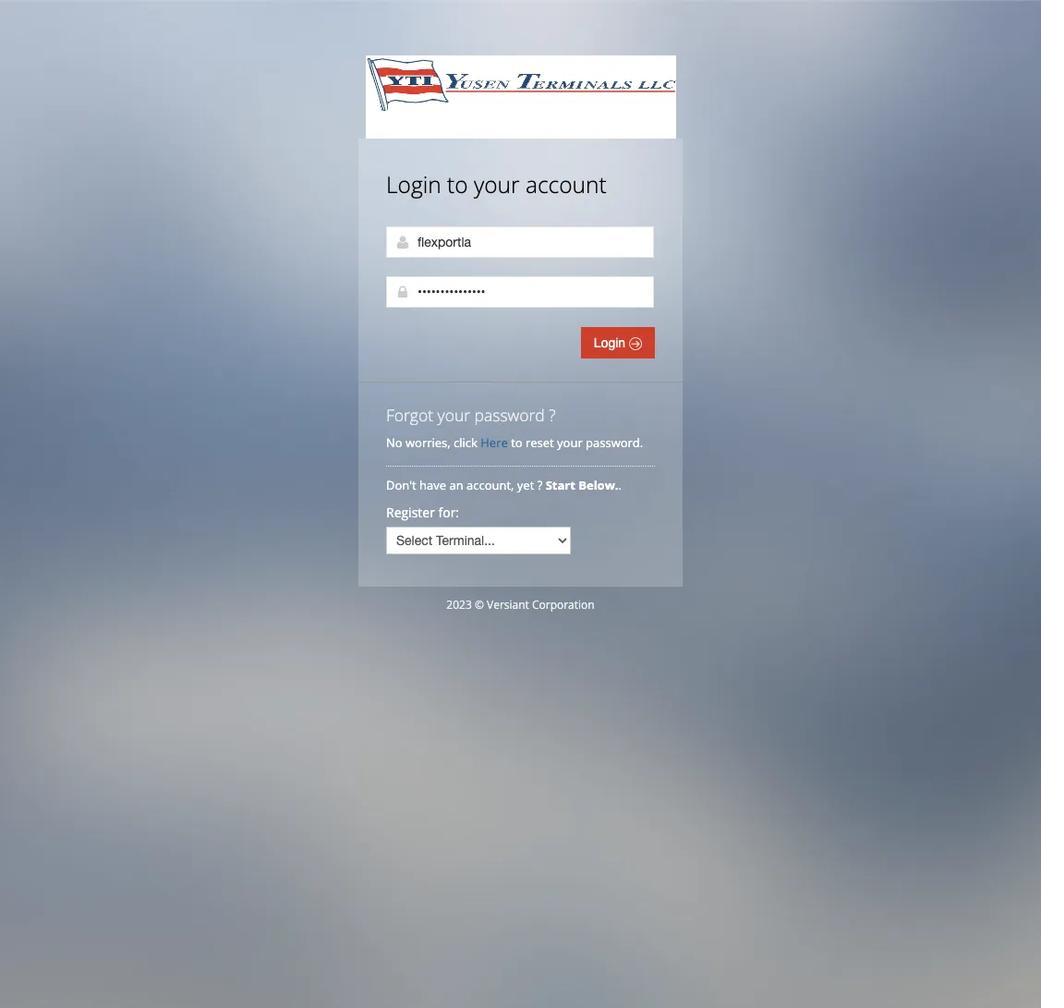 Task type: describe. For each thing, give the bounding box(es) containing it.
below.
[[579, 477, 619, 494]]

account
[[526, 169, 607, 200]]

swapright image
[[629, 337, 642, 350]]

? inside 'forgot your password ? no worries, click here to reset your password.'
[[549, 404, 556, 426]]

click
[[454, 434, 478, 451]]

password
[[475, 404, 545, 426]]

have
[[420, 477, 446, 494]]

Username text field
[[386, 226, 654, 258]]

here link
[[481, 434, 508, 451]]

2023 © versiant corporation
[[447, 597, 595, 613]]

Password password field
[[386, 276, 654, 308]]

yet
[[517, 477, 535, 494]]

lock image
[[396, 285, 410, 299]]

account,
[[467, 477, 514, 494]]

user image
[[396, 235, 410, 250]]

reset
[[526, 434, 554, 451]]

0 horizontal spatial your
[[438, 404, 471, 426]]

forgot
[[386, 404, 434, 426]]

.
[[619, 477, 622, 494]]

start
[[546, 477, 576, 494]]

forgot your password ? no worries, click here to reset your password.
[[386, 404, 643, 451]]

register
[[386, 504, 435, 521]]

don't
[[386, 477, 417, 494]]

2023
[[447, 597, 472, 613]]



Task type: vqa. For each thing, say whether or not it's contained in the screenshot.
Import Release Inquiry to the top
no



Task type: locate. For each thing, give the bounding box(es) containing it.
to inside 'forgot your password ? no worries, click here to reset your password.'
[[511, 434, 523, 451]]

0 vertical spatial your
[[474, 169, 520, 200]]

©
[[475, 597, 484, 613]]

2 vertical spatial your
[[557, 434, 583, 451]]

1 vertical spatial ?
[[538, 477, 543, 494]]

don't have an account, yet ? start below. .
[[386, 477, 625, 494]]

2 horizontal spatial your
[[557, 434, 583, 451]]

corporation
[[532, 597, 595, 613]]

1 vertical spatial your
[[438, 404, 471, 426]]

login to your account
[[386, 169, 607, 200]]

your right reset
[[557, 434, 583, 451]]

here
[[481, 434, 508, 451]]

for:
[[439, 504, 459, 521]]

login inside button
[[594, 336, 629, 350]]

1 horizontal spatial ?
[[549, 404, 556, 426]]

0 horizontal spatial to
[[447, 169, 468, 200]]

no
[[386, 434, 403, 451]]

your up click
[[438, 404, 471, 426]]

1 horizontal spatial to
[[511, 434, 523, 451]]

to right "here" on the left of page
[[511, 434, 523, 451]]

login for login
[[594, 336, 629, 350]]

? up reset
[[549, 404, 556, 426]]

0 horizontal spatial login
[[386, 169, 441, 200]]

to
[[447, 169, 468, 200], [511, 434, 523, 451]]

password.
[[586, 434, 643, 451]]

register for:
[[386, 504, 459, 521]]

an
[[450, 477, 464, 494]]

1 horizontal spatial your
[[474, 169, 520, 200]]

0 vertical spatial ?
[[549, 404, 556, 426]]

0 vertical spatial to
[[447, 169, 468, 200]]

worries,
[[406, 434, 451, 451]]

versiant
[[487, 597, 529, 613]]

login button
[[581, 327, 655, 359]]

1 horizontal spatial login
[[594, 336, 629, 350]]

1 vertical spatial to
[[511, 434, 523, 451]]

your
[[474, 169, 520, 200], [438, 404, 471, 426], [557, 434, 583, 451]]

to up username text field
[[447, 169, 468, 200]]

0 horizontal spatial ?
[[538, 477, 543, 494]]

your up username text field
[[474, 169, 520, 200]]

? right yet
[[538, 477, 543, 494]]

0 vertical spatial login
[[386, 169, 441, 200]]

login
[[386, 169, 441, 200], [594, 336, 629, 350]]

login for login to your account
[[386, 169, 441, 200]]

1 vertical spatial login
[[594, 336, 629, 350]]

?
[[549, 404, 556, 426], [538, 477, 543, 494]]



